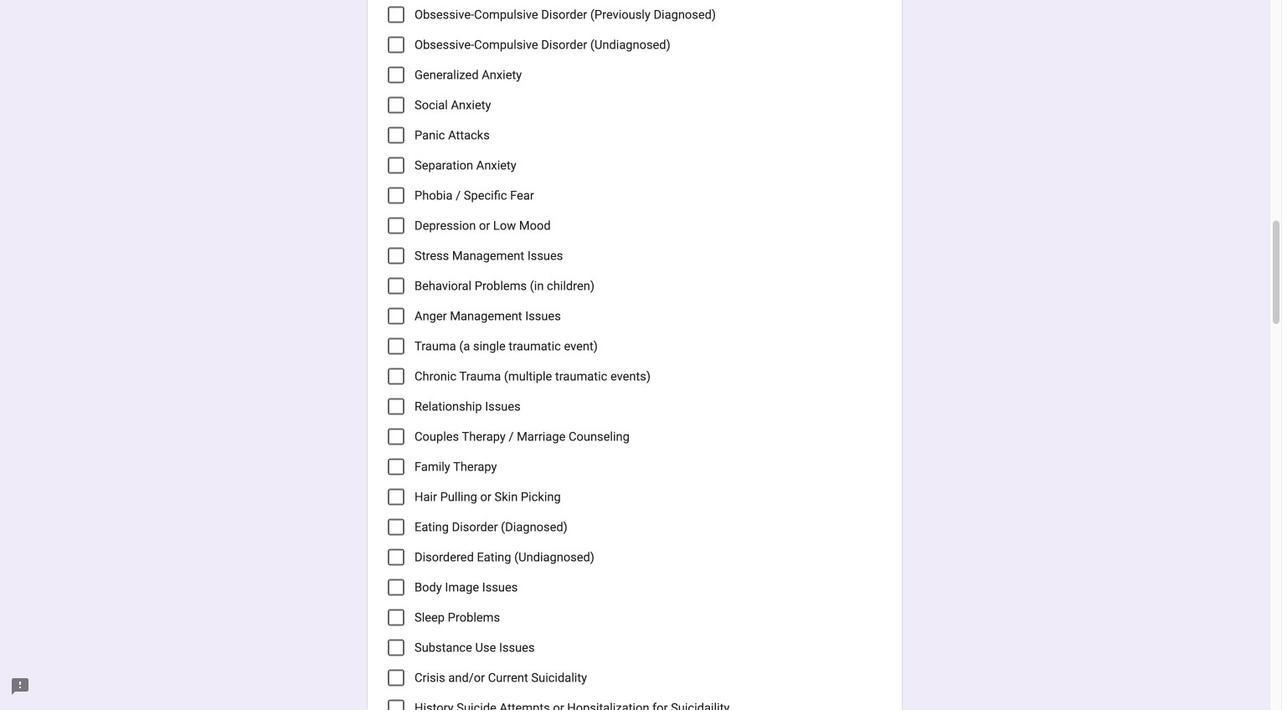 Task type: vqa. For each thing, say whether or not it's contained in the screenshot.
Share BUTTON
no



Task type: locate. For each thing, give the bounding box(es) containing it.
Behavioral Problems (in children) checkbox
[[388, 278, 405, 295]]

trauma (a single traumatic event) image
[[389, 340, 403, 353]]

behavioral problems (in children) image
[[389, 279, 403, 293]]

generalized anxiety image
[[389, 68, 403, 82]]

anger management issues image
[[389, 310, 403, 323]]

Body Image Issues checkbox
[[388, 579, 405, 596]]

Social Anxiety checkbox
[[388, 97, 405, 114]]

social anxiety image
[[389, 99, 403, 112]]

relationship issues image
[[389, 400, 403, 413]]

hair pulling or skin picking image
[[389, 491, 403, 504]]

Anger Management Issues checkbox
[[388, 308, 405, 325]]

history suicide attempts or hopsitalization for suicidaility image
[[389, 702, 403, 710]]

Depression or Low Mood checkbox
[[388, 218, 405, 234]]

sleep problems image
[[389, 611, 403, 625]]

Separation Anxiety checkbox
[[388, 157, 405, 174]]

Disordered Eating (Undiagnosed) checkbox
[[388, 549, 405, 566]]

phobia / specific fear image
[[389, 189, 403, 202]]

crisis and/or current suicidality image
[[389, 671, 403, 685]]

Generalized Anxiety checkbox
[[388, 67, 405, 83]]

Obsessive-Compulsive Disorder (Previously Diagnosed) checkbox
[[388, 6, 405, 23]]

Stress Management Issues checkbox
[[388, 248, 405, 264]]

eating disorder (diagnosed) image
[[389, 521, 403, 534]]

obsessive-compulsive disorder (previously diagnosed) image
[[389, 8, 403, 22]]



Task type: describe. For each thing, give the bounding box(es) containing it.
chronic trauma (multiple traumatic events) image
[[389, 370, 403, 383]]

Substance Use Issues checkbox
[[388, 640, 405, 656]]

Trauma (a single traumatic event) checkbox
[[388, 338, 405, 355]]

substance use issues image
[[389, 641, 403, 655]]

Crisis and/or Current Suicidality checkbox
[[388, 670, 405, 687]]

disordered eating (undiagnosed) image
[[389, 551, 403, 564]]

report a problem to google image
[[10, 677, 30, 697]]

Couples Therapy / Marriage Counseling checkbox
[[388, 429, 405, 445]]

History Suicide Attempts or Hopsitalization for Suicidaility checkbox
[[388, 700, 405, 710]]

Panic Attacks checkbox
[[388, 127, 405, 144]]

family therapy image
[[389, 460, 403, 474]]

Eating Disorder (Diagnosed) checkbox
[[388, 519, 405, 536]]

Hair Pulling or Skin Picking checkbox
[[388, 489, 405, 506]]

separation anxiety image
[[389, 159, 403, 172]]

Family Therapy checkbox
[[388, 459, 405, 475]]

Relationship Issues checkbox
[[388, 398, 405, 415]]

depression or low mood image
[[389, 219, 403, 233]]

obsessive-compulsive disorder (undiagnosed) image
[[389, 38, 403, 52]]

Sleep Problems checkbox
[[388, 609, 405, 626]]

panic attacks image
[[389, 129, 403, 142]]

body image issues image
[[389, 581, 403, 594]]

Obsessive-Compulsive Disorder (Undiagnosed) checkbox
[[388, 37, 405, 53]]

stress management issues image
[[389, 249, 403, 263]]

couples therapy / marriage counseling image
[[389, 430, 403, 444]]

Phobia / Specific Fear checkbox
[[388, 187, 405, 204]]

Chronic Trauma (multiple traumatic events) checkbox
[[388, 368, 405, 385]]



